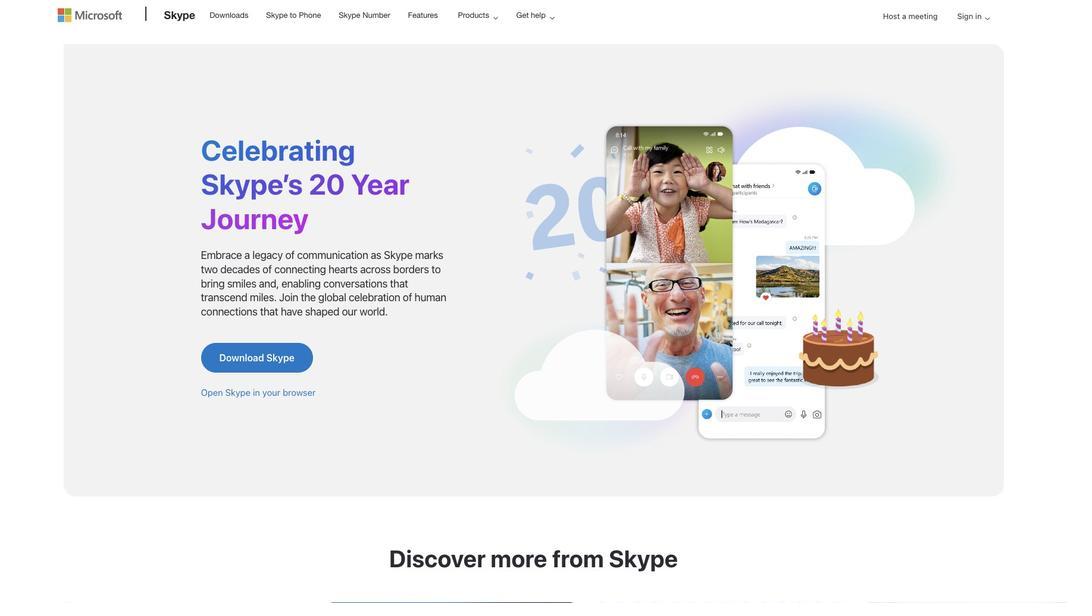 Task type: vqa. For each thing, say whether or not it's contained in the screenshot.
hearts
yes



Task type: describe. For each thing, give the bounding box(es) containing it.
download
[[219, 353, 264, 364]]

and,
[[259, 277, 279, 290]]

menu bar containing host a meeting
[[57, 1, 1010, 63]]

0 vertical spatial to
[[290, 11, 297, 20]]

to inside embrace a legacy of communication as skype marks two decades of connecting hearts across borders to bring smiles and, enabling conversations that transcend miles. join the global celebration of human connections that have shaped our world.
[[432, 263, 441, 275]]

skype link
[[158, 1, 201, 33]]

get help
[[517, 11, 546, 20]]

year
[[351, 168, 410, 201]]

open
[[201, 387, 223, 398]]

number
[[363, 11, 391, 20]]

help
[[531, 11, 546, 20]]

20
[[309, 168, 345, 201]]

products
[[458, 11, 489, 20]]

picture of skype light stage call in progress with bing backgrounds and text bing backgrounds in skype. image
[[331, 603, 581, 603]]

celebrating skype's 20 year journey main content
[[0, 38, 1068, 603]]

open skype in your browser link
[[201, 387, 316, 398]]

arrow down image
[[981, 11, 995, 26]]

great video calling with skype image
[[487, 80, 969, 460]]

browser
[[283, 387, 316, 398]]

open skype in your browser
[[201, 387, 316, 398]]

smiles
[[227, 277, 256, 290]]

your
[[263, 387, 281, 398]]

legacy
[[253, 249, 283, 261]]

products button
[[448, 1, 508, 30]]

download skype
[[219, 353, 295, 364]]

discover
[[389, 544, 486, 572]]

two
[[201, 263, 218, 275]]

embrace a legacy of communication as skype marks two decades of connecting hearts across borders to bring smiles and, enabling conversations that transcend miles. join the global celebration of human connections that have shaped our world.
[[201, 249, 447, 318]]

from
[[552, 544, 604, 572]]

world.
[[360, 306, 388, 318]]

2 vertical spatial of
[[403, 291, 412, 304]]

connecting
[[274, 263, 326, 275]]

join
[[279, 291, 298, 304]]

bring
[[201, 277, 225, 290]]

borders
[[393, 263, 429, 275]]

sign in link
[[948, 1, 995, 32]]

conversations
[[323, 277, 388, 290]]

features link
[[403, 1, 444, 29]]

in inside menu bar
[[976, 11, 982, 21]]

get help button
[[506, 1, 564, 30]]

more
[[491, 544, 547, 572]]

the
[[301, 291, 316, 304]]



Task type: locate. For each thing, give the bounding box(es) containing it.
to
[[290, 11, 297, 20], [432, 263, 441, 275]]

skype's
[[201, 168, 303, 201]]

of up connecting
[[285, 249, 295, 261]]

downloads
[[210, 11, 249, 20]]

decades
[[220, 263, 260, 275]]

that
[[390, 277, 408, 290], [260, 306, 278, 318]]

skype inside embrace a legacy of communication as skype marks two decades of connecting hearts across borders to bring smiles and, enabling conversations that transcend miles. join the global celebration of human connections that have shaped our world.
[[384, 249, 413, 261]]

journey
[[201, 202, 309, 235]]

in right sign
[[976, 11, 982, 21]]

discover more from skype
[[389, 544, 678, 572]]

1 vertical spatial in
[[253, 387, 260, 398]]

across
[[360, 263, 391, 275]]

1 vertical spatial to
[[432, 263, 441, 275]]

0 horizontal spatial of
[[263, 263, 272, 275]]

sign in
[[958, 11, 982, 21]]

picture of skype modern message chat with side bar. image
[[599, 603, 849, 603]]

download skype link
[[201, 343, 313, 373]]

picture of skype logo and cake celebrating 20 years of skype image
[[63, 603, 314, 603]]

a inside 'host a meeting' link
[[903, 11, 907, 21]]

1 horizontal spatial in
[[976, 11, 982, 21]]

1 horizontal spatial to
[[432, 263, 441, 275]]

0 horizontal spatial to
[[290, 11, 297, 20]]

phone
[[299, 11, 321, 20]]

1 vertical spatial that
[[260, 306, 278, 318]]

host a meeting link
[[874, 1, 948, 32]]

celebrating
[[201, 133, 356, 167]]

menu bar
[[57, 1, 1010, 63]]

meeting
[[909, 11, 938, 21]]

that down borders
[[390, 277, 408, 290]]

communication
[[297, 249, 368, 261]]

embrace
[[201, 249, 242, 261]]

host
[[884, 11, 900, 21]]

get
[[517, 11, 529, 20]]

to left phone
[[290, 11, 297, 20]]

celebration
[[349, 291, 400, 304]]

shaped
[[305, 306, 340, 318]]

2 horizontal spatial of
[[403, 291, 412, 304]]

a
[[903, 11, 907, 21], [245, 249, 250, 261]]

1 vertical spatial of
[[263, 263, 272, 275]]

celebrating skype's 20 year journey
[[201, 133, 410, 235]]

human
[[415, 291, 447, 304]]

in left 'your'
[[253, 387, 260, 398]]

1 horizontal spatial a
[[903, 11, 907, 21]]

0 horizontal spatial that
[[260, 306, 278, 318]]

0 vertical spatial in
[[976, 11, 982, 21]]

a up decades
[[245, 249, 250, 261]]

miles.
[[250, 291, 277, 304]]

in inside main content
[[253, 387, 260, 398]]

in
[[976, 11, 982, 21], [253, 387, 260, 398]]

0 vertical spatial that
[[390, 277, 408, 290]]

0 horizontal spatial in
[[253, 387, 260, 398]]

downloads link
[[204, 1, 254, 29]]

our
[[342, 306, 357, 318]]

sign
[[958, 11, 974, 21]]

skype number
[[339, 11, 391, 20]]

transcend
[[201, 291, 247, 304]]

1 horizontal spatial that
[[390, 277, 408, 290]]

0 vertical spatial of
[[285, 249, 295, 261]]

a inside embrace a legacy of communication as skype marks two decades of connecting hearts across borders to bring smiles and, enabling conversations that transcend miles. join the global celebration of human connections that have shaped our world.
[[245, 249, 250, 261]]

enabling
[[282, 277, 321, 290]]

of left human on the left of page
[[403, 291, 412, 304]]

1 horizontal spatial of
[[285, 249, 295, 261]]

skype number link
[[334, 1, 396, 29]]

marks
[[415, 249, 444, 261]]

skype to phone link
[[261, 1, 327, 29]]

features
[[408, 11, 438, 20]]

as
[[371, 249, 381, 261]]

skype
[[164, 8, 195, 21], [266, 11, 288, 20], [339, 11, 361, 20], [384, 249, 413, 261], [267, 353, 295, 364], [225, 387, 251, 398], [609, 544, 678, 572]]

1 vertical spatial a
[[245, 249, 250, 261]]

have
[[281, 306, 303, 318]]

a right host
[[903, 11, 907, 21]]

host a meeting
[[884, 11, 938, 21]]

that down miles.
[[260, 306, 278, 318]]

global
[[318, 291, 346, 304]]

a for host
[[903, 11, 907, 21]]

of down legacy
[[263, 263, 272, 275]]

0 horizontal spatial a
[[245, 249, 250, 261]]

a for embrace
[[245, 249, 250, 261]]

0 vertical spatial a
[[903, 11, 907, 21]]

connections
[[201, 306, 258, 318]]

to down 'marks'
[[432, 263, 441, 275]]

of
[[285, 249, 295, 261], [263, 263, 272, 275], [403, 291, 412, 304]]

microsoft image
[[57, 8, 122, 22]]

hearts
[[329, 263, 358, 275]]

skype to phone
[[266, 11, 321, 20]]



